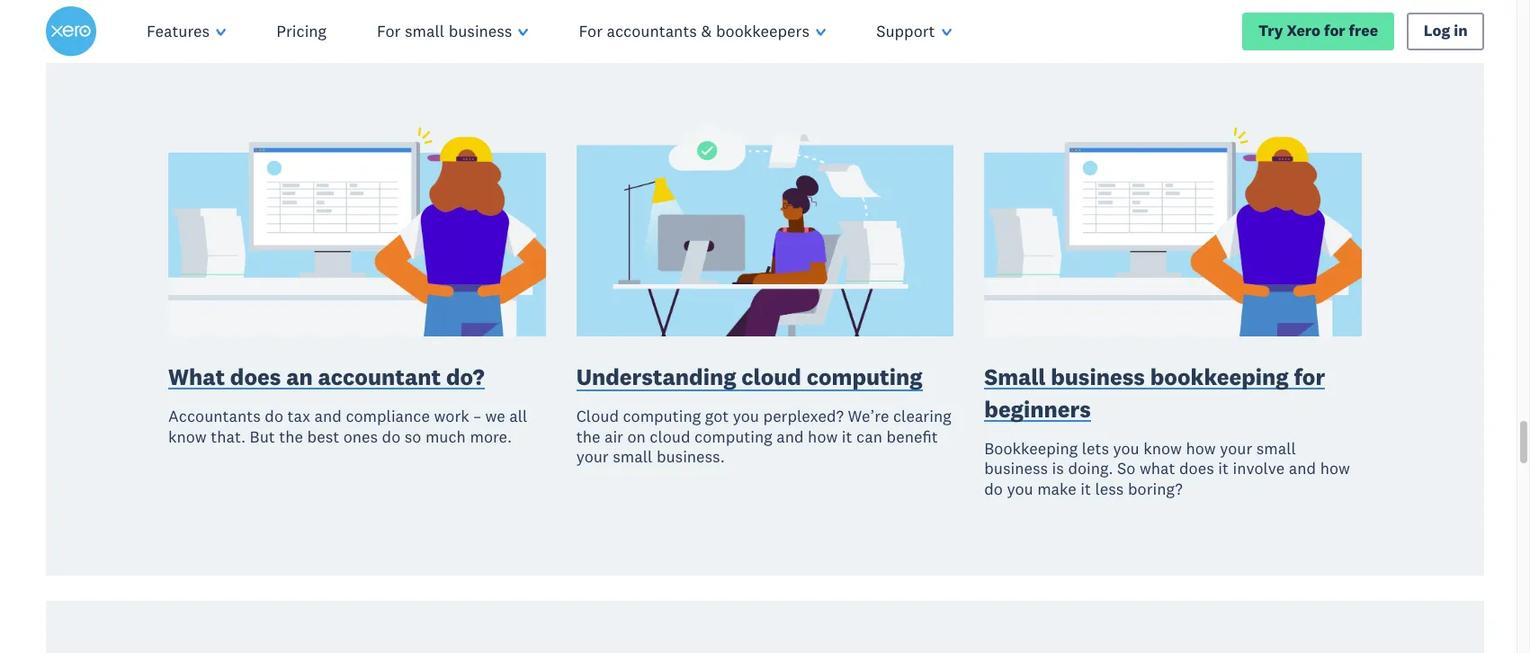 Task type: vqa. For each thing, say whether or not it's contained in the screenshot.
Year
no



Task type: describe. For each thing, give the bounding box(es) containing it.
features
[[147, 21, 210, 41]]

try xero for free link
[[1242, 13, 1395, 50]]

see
[[1001, 0, 1040, 26]]

2 horizontal spatial how
[[1321, 458, 1351, 479]]

doing.
[[1068, 458, 1114, 479]]

pricing
[[277, 21, 327, 41]]

0 vertical spatial cloud
[[742, 363, 802, 391]]

involve
[[1233, 458, 1285, 479]]

2 horizontal spatial it
[[1219, 458, 1229, 479]]

bookkeeping
[[985, 438, 1078, 459]]

0 horizontal spatial do
[[265, 406, 283, 426]]

does inside bookkeeping lets you know how your small business is doing. so what does it involve and how do you make it less boring?
[[1180, 458, 1215, 479]]

that.
[[211, 426, 246, 447]]

less
[[1096, 479, 1124, 500]]

but
[[250, 426, 275, 447]]

for for for small business
[[377, 21, 401, 41]]

beginners
[[985, 395, 1091, 424]]

and inside bookkeeping lets you know how your small business is doing. so what does it involve and how do you make it less boring?
[[1289, 458, 1317, 479]]

1 horizontal spatial how
[[1186, 438, 1216, 459]]

accountant
[[318, 363, 441, 391]]

bookkeepers
[[716, 21, 810, 41]]

small business bookkeeping for beginners link
[[985, 362, 1362, 428]]

cloud computing got you perplexed? we're clearing the air on cloud computing and how it can benefit your small business.
[[577, 406, 952, 467]]

what does an accountant do?
[[168, 363, 485, 391]]

0 horizontal spatial does
[[230, 363, 281, 391]]

computing up we're on the bottom of page
[[807, 363, 923, 391]]

–
[[474, 406, 481, 426]]

boring?
[[1128, 479, 1183, 500]]

clearing
[[894, 406, 952, 426]]

log in
[[1424, 21, 1468, 41]]

support
[[877, 21, 935, 41]]

what
[[168, 363, 225, 391]]

for small business
[[377, 21, 512, 41]]

business.
[[657, 447, 725, 467]]

1 horizontal spatial it
[[1081, 479, 1092, 500]]

more.
[[470, 426, 512, 447]]

and inside "cloud computing got you perplexed? we're clearing the air on cloud computing and how it can benefit your small business."
[[777, 426, 804, 447]]

understanding cloud computing link
[[577, 362, 923, 396]]

log
[[1424, 21, 1451, 41]]

your inside "cloud computing got you perplexed? we're clearing the air on cloud computing and how it can benefit your small business."
[[577, 447, 609, 467]]

air
[[605, 426, 624, 447]]

can
[[857, 426, 883, 447]]

compliance
[[346, 406, 430, 426]]

accountants
[[607, 21, 697, 41]]

so
[[1118, 458, 1136, 479]]

ones
[[343, 426, 378, 447]]

computing down 'understanding'
[[623, 406, 701, 426]]

know inside bookkeeping lets you know how your small business is doing. so what does it involve and how do you make it less boring?
[[1144, 438, 1182, 459]]

small
[[985, 363, 1046, 391]]

small inside "cloud computing got you perplexed? we're clearing the air on cloud computing and how it can benefit your small business."
[[613, 447, 653, 467]]

know inside accountants do tax and compliance work – we all know that. but the best ones do so much more.
[[168, 426, 207, 447]]

you inside "cloud computing got you perplexed? we're clearing the air on cloud computing and how it can benefit your small business."
[[733, 406, 759, 426]]

1 horizontal spatial do
[[382, 426, 401, 447]]

for for for accountants & bookkeepers
[[579, 21, 603, 41]]

and inside see all accounting and bookkeeping guides
[[1203, 0, 1243, 26]]

cloud
[[577, 406, 619, 426]]



Task type: locate. For each thing, give the bounding box(es) containing it.
all right we
[[510, 406, 528, 426]]

the
[[279, 426, 303, 447], [577, 426, 601, 447]]

accountants do tax and compliance work – we all know that. but the best ones do so much more.
[[168, 406, 528, 447]]

lets
[[1082, 438, 1110, 459]]

cloud inside "cloud computing got you perplexed? we're clearing the air on cloud computing and how it can benefit your small business."
[[650, 426, 691, 447]]

0 horizontal spatial all
[[510, 406, 528, 426]]

the inside accountants do tax and compliance work – we all know that. but the best ones do so much more.
[[279, 426, 303, 447]]

2 vertical spatial you
[[1007, 479, 1034, 500]]

and down 'understanding cloud computing' link
[[777, 426, 804, 447]]

and
[[1203, 0, 1243, 26], [315, 406, 342, 426], [777, 426, 804, 447], [1289, 458, 1317, 479]]

in
[[1454, 21, 1468, 41]]

0 horizontal spatial bookkeeping
[[168, 30, 307, 58]]

for left accountants
[[579, 21, 603, 41]]

for small business button
[[352, 0, 554, 63]]

1 horizontal spatial business
[[985, 458, 1048, 479]]

and left try
[[1203, 0, 1243, 26]]

1 vertical spatial all
[[510, 406, 528, 426]]

your inside bookkeeping lets you know how your small business is doing. so what does it involve and how do you make it less boring?
[[1220, 438, 1253, 459]]

you right "got"
[[733, 406, 759, 426]]

&
[[701, 21, 712, 41]]

0 horizontal spatial the
[[279, 426, 303, 447]]

small business bookkeeping for beginners
[[985, 363, 1326, 424]]

all inside accountants do tax and compliance work – we all know that. but the best ones do so much more.
[[510, 406, 528, 426]]

1 vertical spatial cloud
[[650, 426, 691, 447]]

0 horizontal spatial your
[[577, 447, 609, 467]]

0 vertical spatial all
[[1045, 0, 1072, 26]]

0 horizontal spatial you
[[733, 406, 759, 426]]

0 vertical spatial business
[[449, 21, 512, 41]]

the left air at left
[[577, 426, 601, 447]]

business inside dropdown button
[[449, 21, 512, 41]]

on
[[628, 426, 646, 447]]

cloud up perplexed?
[[742, 363, 802, 391]]

business inside bookkeeping lets you know how your small business is doing. so what does it involve and how do you make it less boring?
[[985, 458, 1048, 479]]

0 horizontal spatial it
[[842, 426, 853, 447]]

much
[[426, 426, 466, 447]]

it inside "cloud computing got you perplexed? we're clearing the air on cloud computing and how it can benefit your small business."
[[842, 426, 853, 447]]

understanding cloud computing
[[577, 363, 923, 391]]

do inside bookkeeping lets you know how your small business is doing. so what does it involve and how do you make it less boring?
[[985, 479, 1003, 500]]

for accountants & bookkeepers button
[[554, 0, 851, 63]]

you right "lets"
[[1114, 438, 1140, 459]]

see all accounting and bookkeeping guides
[[168, 0, 1243, 58]]

understanding
[[577, 363, 737, 391]]

1 horizontal spatial does
[[1180, 458, 1215, 479]]

for
[[377, 21, 401, 41], [579, 21, 603, 41]]

we're
[[848, 406, 889, 426]]

0 horizontal spatial know
[[168, 426, 207, 447]]

business
[[449, 21, 512, 41], [1051, 363, 1145, 391], [985, 458, 1048, 479]]

what does an accountant do? link
[[168, 362, 485, 396]]

how inside "cloud computing got you perplexed? we're clearing the air on cloud computing and how it can benefit your small business."
[[808, 426, 838, 447]]

and right tax
[[315, 406, 342, 426]]

all
[[1045, 0, 1072, 26], [510, 406, 528, 426]]

small inside dropdown button
[[405, 21, 445, 41]]

you left make
[[1007, 479, 1034, 500]]

got
[[705, 406, 729, 426]]

small
[[405, 21, 445, 41], [1257, 438, 1297, 459], [613, 447, 653, 467]]

for inside dropdown button
[[377, 21, 401, 41]]

cloud right on
[[650, 426, 691, 447]]

1 horizontal spatial know
[[1144, 438, 1182, 459]]

1 horizontal spatial for
[[579, 21, 603, 41]]

for inside dropdown button
[[579, 21, 603, 41]]

and right involve on the right
[[1289, 458, 1317, 479]]

2 for from the left
[[579, 21, 603, 41]]

support button
[[851, 0, 977, 63]]

cloud
[[742, 363, 802, 391], [650, 426, 691, 447]]

does
[[230, 363, 281, 391], [1180, 458, 1215, 479]]

free
[[1349, 21, 1379, 41]]

work
[[434, 406, 469, 426]]

know
[[168, 426, 207, 447], [1144, 438, 1182, 459]]

the inside "cloud computing got you perplexed? we're clearing the air on cloud computing and how it can benefit your small business."
[[577, 426, 601, 447]]

your
[[1220, 438, 1253, 459], [577, 447, 609, 467]]

pricing link
[[251, 0, 352, 63]]

1 for from the left
[[377, 21, 401, 41]]

0 vertical spatial you
[[733, 406, 759, 426]]

1 vertical spatial you
[[1114, 438, 1140, 459]]

an
[[286, 363, 313, 391]]

1 horizontal spatial cloud
[[742, 363, 802, 391]]

how
[[808, 426, 838, 447], [1186, 438, 1216, 459], [1321, 458, 1351, 479]]

business inside small business bookkeeping for beginners
[[1051, 363, 1145, 391]]

computing down 'understanding cloud computing' link
[[695, 426, 773, 447]]

bookkeeping inside see all accounting and bookkeeping guides
[[168, 30, 307, 58]]

what
[[1140, 458, 1176, 479]]

do down bookkeeping
[[985, 479, 1003, 500]]

0 vertical spatial bookkeeping
[[168, 30, 307, 58]]

2 horizontal spatial you
[[1114, 438, 1140, 459]]

xero
[[1287, 21, 1321, 41]]

features button
[[121, 0, 251, 63]]

0 horizontal spatial for
[[377, 21, 401, 41]]

0 horizontal spatial cloud
[[650, 426, 691, 447]]

2 horizontal spatial do
[[985, 479, 1003, 500]]

it left the can on the right bottom
[[842, 426, 853, 447]]

how left the can on the right bottom
[[808, 426, 838, 447]]

for
[[1325, 21, 1346, 41], [1294, 363, 1326, 391]]

1 vertical spatial bookkeeping
[[1151, 363, 1289, 391]]

0 vertical spatial for
[[1325, 21, 1346, 41]]

1 horizontal spatial your
[[1220, 438, 1253, 459]]

we
[[485, 406, 506, 426]]

it left 'less'
[[1081, 479, 1092, 500]]

do
[[265, 406, 283, 426], [382, 426, 401, 447], [985, 479, 1003, 500]]

1 horizontal spatial small
[[613, 447, 653, 467]]

for inside small business bookkeeping for beginners
[[1294, 363, 1326, 391]]

log in link
[[1408, 13, 1485, 50]]

for accountants & bookkeepers
[[579, 21, 810, 41]]

accounting
[[1077, 0, 1197, 26]]

know up "boring?"
[[1144, 438, 1182, 459]]

bookkeeping lets you know how your small business is doing. so what does it involve and how do you make it less boring?
[[985, 438, 1351, 500]]

guides
[[312, 30, 383, 58]]

xero homepage image
[[46, 6, 96, 57]]

1 the from the left
[[279, 426, 303, 447]]

0 horizontal spatial business
[[449, 21, 512, 41]]

2 horizontal spatial business
[[1051, 363, 1145, 391]]

bookkeeping
[[168, 30, 307, 58], [1151, 363, 1289, 391]]

1 horizontal spatial bookkeeping
[[1151, 363, 1289, 391]]

how right what
[[1186, 438, 1216, 459]]

see all accounting and bookkeeping guides link
[[168, 0, 1243, 63]]

2 the from the left
[[577, 426, 601, 447]]

1 horizontal spatial you
[[1007, 479, 1034, 500]]

know left "that."
[[168, 426, 207, 447]]

best
[[307, 426, 339, 447]]

1 vertical spatial for
[[1294, 363, 1326, 391]]

2 vertical spatial business
[[985, 458, 1048, 479]]

your down "cloud"
[[577, 447, 609, 467]]

all right see
[[1045, 0, 1072, 26]]

does right what
[[1180, 458, 1215, 479]]

bookkeeping inside small business bookkeeping for beginners
[[1151, 363, 1289, 391]]

try xero for free
[[1259, 21, 1379, 41]]

for right the 'pricing'
[[377, 21, 401, 41]]

1 vertical spatial does
[[1180, 458, 1215, 479]]

0 horizontal spatial small
[[405, 21, 445, 41]]

1 horizontal spatial all
[[1045, 0, 1072, 26]]

do?
[[446, 363, 485, 391]]

do left tax
[[265, 406, 283, 426]]

you
[[733, 406, 759, 426], [1114, 438, 1140, 459], [1007, 479, 1034, 500]]

0 horizontal spatial how
[[808, 426, 838, 447]]

make
[[1038, 479, 1077, 500]]

2 horizontal spatial small
[[1257, 438, 1297, 459]]

all inside see all accounting and bookkeeping guides
[[1045, 0, 1072, 26]]

accountants
[[168, 406, 261, 426]]

so
[[405, 426, 421, 447]]

small inside bookkeeping lets you know how your small business is doing. so what does it involve and how do you make it less boring?
[[1257, 438, 1297, 459]]

1 vertical spatial business
[[1051, 363, 1145, 391]]

perplexed?
[[764, 406, 844, 426]]

it left involve on the right
[[1219, 458, 1229, 479]]

1 horizontal spatial the
[[577, 426, 601, 447]]

and inside accountants do tax and compliance work – we all know that. but the best ones do so much more.
[[315, 406, 342, 426]]

tax
[[287, 406, 311, 426]]

benefit
[[887, 426, 938, 447]]

is
[[1052, 458, 1064, 479]]

the right but
[[279, 426, 303, 447]]

computing
[[807, 363, 923, 391], [623, 406, 701, 426], [695, 426, 773, 447]]

it
[[842, 426, 853, 447], [1219, 458, 1229, 479], [1081, 479, 1092, 500]]

your right what
[[1220, 438, 1253, 459]]

0 vertical spatial does
[[230, 363, 281, 391]]

does left an
[[230, 363, 281, 391]]

try
[[1259, 21, 1284, 41]]

do left so
[[382, 426, 401, 447]]

how right involve on the right
[[1321, 458, 1351, 479]]



